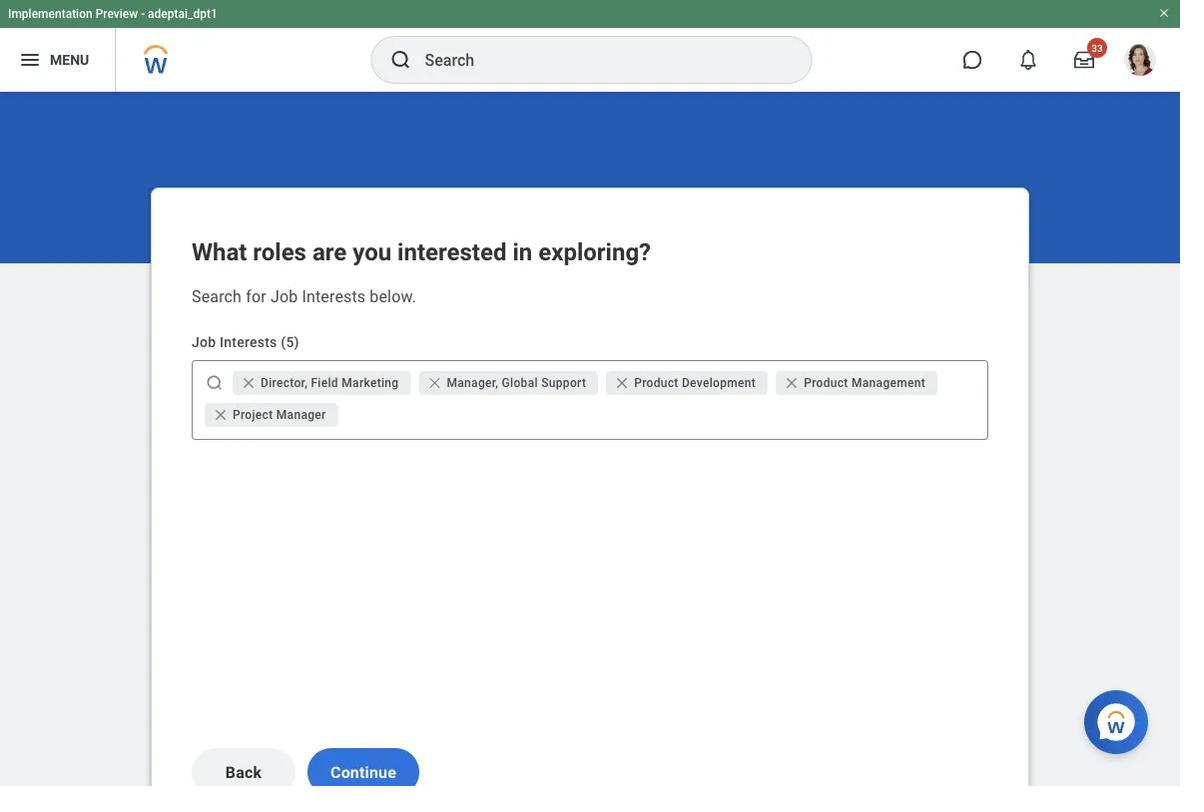 Task type: vqa. For each thing, say whether or not it's contained in the screenshot.
Worker
no



Task type: locate. For each thing, give the bounding box(es) containing it.
1 vertical spatial job
[[192, 334, 216, 350]]

product for product management
[[804, 376, 848, 390]]

0 horizontal spatial remove image
[[614, 375, 630, 391]]

product development
[[634, 376, 756, 390]]

interested
[[398, 238, 507, 267]]

remove image up project
[[241, 375, 257, 391]]

0 horizontal spatial interests
[[220, 334, 277, 350]]

1 horizontal spatial interests
[[302, 287, 366, 306]]

2 horizontal spatial remove image
[[427, 375, 443, 391]]

33 button
[[1062, 38, 1107, 82]]

job
[[270, 287, 298, 306], [192, 334, 216, 350]]

project manager
[[233, 408, 326, 422]]

job down search
[[192, 334, 216, 350]]

implementation preview -   adeptai_dpt1
[[8, 7, 218, 21]]

global
[[502, 376, 538, 390]]

remove image up press left arrow to navigate selected items field
[[614, 375, 630, 391]]

(5)
[[281, 334, 299, 350]]

in
[[513, 238, 532, 267]]

0 vertical spatial interests
[[302, 287, 366, 306]]

what roles are you interested in exploring?
[[192, 238, 651, 267]]

remove image
[[614, 375, 630, 391], [784, 375, 800, 391]]

product
[[634, 376, 679, 390], [804, 376, 848, 390]]

interests
[[302, 287, 366, 306], [220, 334, 277, 350]]

job interests (5)
[[192, 334, 299, 350]]

product management
[[804, 376, 926, 390]]

manager
[[276, 408, 326, 422]]

1 remove image from the left
[[614, 375, 630, 391]]

search for job interests below.
[[192, 287, 416, 306]]

2 remove image from the left
[[784, 375, 800, 391]]

1 horizontal spatial search image
[[389, 48, 413, 72]]

0 horizontal spatial remove image
[[213, 407, 229, 423]]

close environment banner image
[[1158, 7, 1170, 19]]

0 vertical spatial search image
[[389, 48, 413, 72]]

remove image for product development
[[614, 375, 630, 391]]

exploring?
[[538, 238, 651, 267]]

remove image
[[241, 375, 257, 391], [427, 375, 443, 391], [213, 407, 229, 423]]

manager,
[[447, 376, 499, 390]]

development
[[682, 376, 756, 390]]

1 horizontal spatial job
[[270, 287, 298, 306]]

back button
[[192, 749, 296, 787]]

remove image for project manager
[[213, 407, 229, 423]]

0 horizontal spatial job
[[192, 334, 216, 350]]

-
[[141, 7, 145, 21]]

you
[[353, 238, 392, 267]]

1 product from the left
[[634, 376, 679, 390]]

remove image for director, field marketing
[[241, 375, 257, 391]]

1 horizontal spatial remove image
[[241, 375, 257, 391]]

0 horizontal spatial search image
[[205, 373, 225, 393]]

what
[[192, 238, 247, 267]]

product for product development
[[634, 376, 679, 390]]

1 horizontal spatial product
[[804, 376, 848, 390]]

remove image left project
[[213, 407, 229, 423]]

remove image for manager, global support
[[427, 375, 443, 391]]

Search Workday  search field
[[425, 38, 770, 82]]

interests left (5)
[[220, 334, 277, 350]]

justify image
[[18, 48, 42, 72]]

interests down the are
[[302, 287, 366, 306]]

search image
[[389, 48, 413, 72], [205, 373, 225, 393]]

back
[[225, 763, 262, 782]]

2 product from the left
[[804, 376, 848, 390]]

remove image left the manager,
[[427, 375, 443, 391]]

notifications large image
[[1018, 50, 1038, 70]]

product left "management"
[[804, 376, 848, 390]]

1 vertical spatial search image
[[205, 373, 225, 393]]

project
[[233, 408, 273, 422]]

menu banner
[[0, 0, 1180, 92]]

job right the for
[[270, 287, 298, 306]]

product up press left arrow to navigate selected items field
[[634, 376, 679, 390]]

1 vertical spatial interests
[[220, 334, 277, 350]]

remove image left product management
[[784, 375, 800, 391]]

0 horizontal spatial product
[[634, 376, 679, 390]]

1 horizontal spatial remove image
[[784, 375, 800, 391]]

marketing
[[342, 376, 399, 390]]



Task type: describe. For each thing, give the bounding box(es) containing it.
are
[[312, 238, 347, 267]]

adeptai_dpt1
[[148, 7, 218, 21]]

0 vertical spatial job
[[270, 287, 298, 306]]

Job Interests (5) field
[[342, 405, 980, 425]]

roles
[[253, 238, 306, 267]]

below.
[[370, 287, 416, 306]]

field
[[311, 376, 338, 390]]

menu button
[[0, 28, 115, 92]]

for
[[246, 287, 266, 306]]

manager, global support
[[447, 376, 586, 390]]

preview
[[96, 7, 138, 21]]

director,
[[261, 376, 308, 390]]

press left arrow to navigate selected items field
[[342, 399, 980, 431]]

33
[[1092, 42, 1103, 54]]

director, field marketing
[[261, 376, 399, 390]]

inbox large image
[[1074, 50, 1094, 70]]

support
[[541, 376, 586, 390]]

menu
[[50, 52, 89, 68]]

profile logan mcneil image
[[1124, 44, 1156, 80]]

continue button
[[308, 749, 419, 787]]

remove image for product management
[[784, 375, 800, 391]]

continue
[[331, 763, 396, 782]]

search
[[192, 287, 242, 306]]

management
[[852, 376, 926, 390]]

implementation
[[8, 7, 93, 21]]



